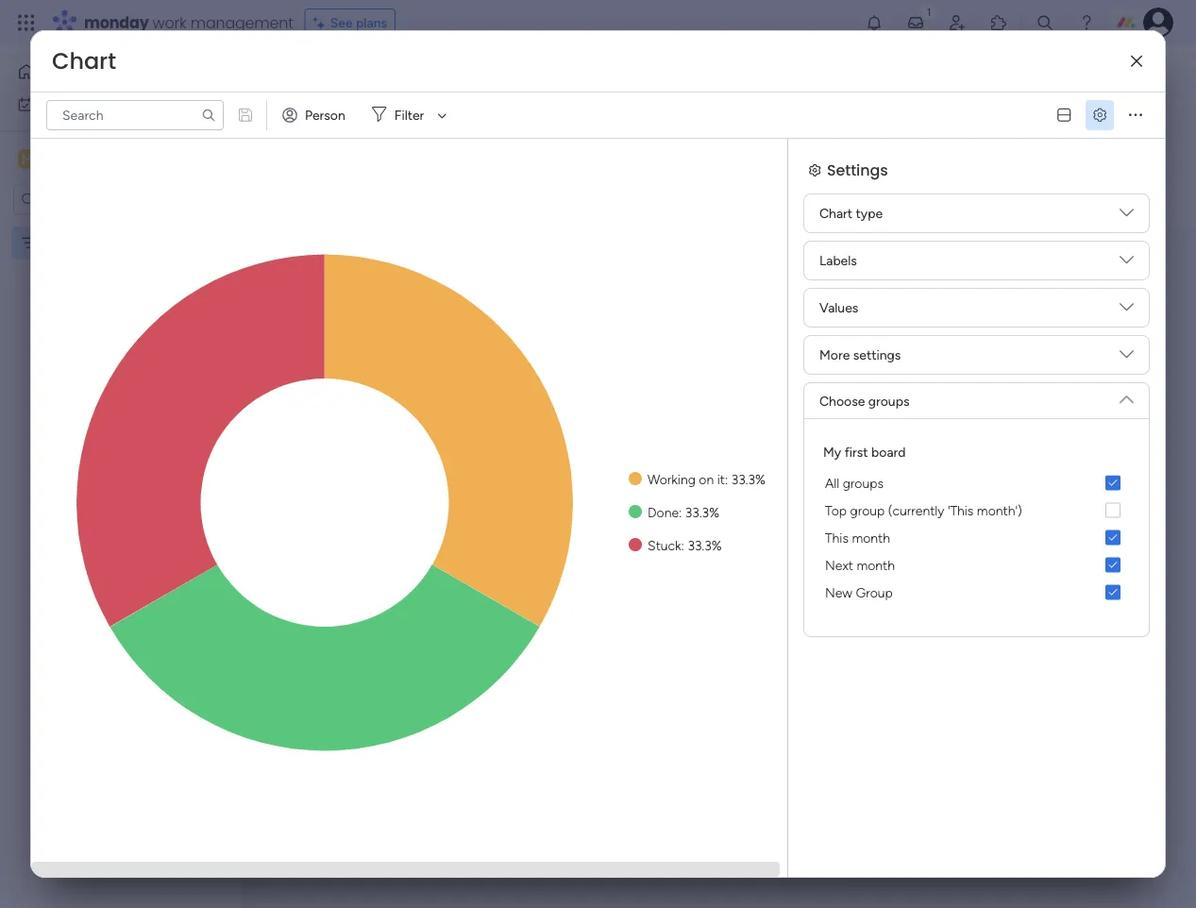 Task type: locate. For each thing, give the bounding box(es) containing it.
my first board element
[[820, 469, 1134, 497], [820, 497, 1134, 524]]

my first board list box
[[0, 223, 241, 514]]

0 vertical spatial board
[[93, 235, 127, 251]]

done : 33.3%
[[648, 504, 720, 520]]

my down search in workspace field
[[44, 235, 63, 251]]

chart left v2 funnel icon
[[311, 252, 359, 276]]

new for new project
[[294, 114, 321, 130]]

invite members image
[[948, 13, 967, 32]]

top
[[826, 503, 847, 519]]

chart inside main content
[[311, 252, 359, 276]]

1 my first board group from the top
[[820, 442, 1134, 606]]

0 horizontal spatial work
[[63, 96, 92, 112]]

settings
[[827, 159, 889, 180]]

month
[[852, 530, 891, 546], [857, 557, 895, 573]]

new left project
[[294, 114, 321, 130]]

1 horizontal spatial new
[[826, 585, 853, 601]]

33.3%
[[732, 471, 766, 487], [686, 504, 720, 520], [688, 537, 722, 554]]

: up the stuck : 33.3%
[[679, 504, 682, 520]]

all
[[826, 475, 840, 491]]

board down search in workspace field
[[93, 235, 127, 251]]

first down search in workspace field
[[66, 235, 89, 251]]

1 vertical spatial 33.3%
[[686, 504, 720, 520]]

my first board element containing all groups
[[820, 469, 1134, 497]]

dapulse dropdown down arrow image for values
[[1120, 300, 1134, 322]]

groups up the group
[[843, 475, 884, 491]]

more
[[820, 347, 850, 363]]

0 vertical spatial groups
[[869, 393, 910, 409]]

4 dapulse dropdown down arrow image from the top
[[1120, 348, 1134, 369]]

0 vertical spatial work
[[153, 12, 187, 33]]

1 vertical spatial groups
[[843, 475, 884, 491]]

Filter dashboard by text search field
[[46, 100, 224, 130]]

my first board group
[[820, 442, 1134, 606], [820, 524, 1134, 606]]

work for my
[[63, 96, 92, 112]]

my
[[42, 96, 60, 112], [44, 235, 63, 251], [824, 444, 842, 460]]

1 vertical spatial month
[[857, 557, 895, 573]]

my first board up all groups
[[824, 444, 906, 460]]

2 horizontal spatial chart
[[820, 205, 853, 222]]

next month
[[826, 557, 895, 573]]

1 horizontal spatial work
[[153, 12, 187, 33]]

management
[[191, 12, 293, 33]]

month inside option
[[852, 530, 891, 546]]

board
[[93, 235, 127, 251], [872, 444, 906, 460]]

search everything image
[[1036, 13, 1055, 32]]

1 vertical spatial new
[[826, 585, 853, 601]]

0 horizontal spatial my first board
[[44, 235, 127, 251]]

2 my first board element from the top
[[820, 497, 1134, 524]]

dapulse dropdown down arrow image for labels
[[1120, 253, 1134, 274]]

filter button
[[364, 100, 454, 130]]

groups right choose
[[869, 393, 910, 409]]

new down next
[[826, 585, 853, 601]]

dapulse dropdown down arrow image
[[1120, 206, 1134, 227], [1120, 253, 1134, 274], [1120, 300, 1134, 322], [1120, 348, 1134, 369]]

month inside option
[[857, 557, 895, 573]]

2 vertical spatial my
[[824, 444, 842, 460]]

0 vertical spatial my first board
[[44, 235, 127, 251]]

new group
[[826, 585, 893, 601]]

person button
[[275, 100, 357, 130]]

my work
[[42, 96, 92, 112]]

choose groups
[[820, 393, 910, 409]]

0 horizontal spatial board
[[93, 235, 127, 251]]

labels
[[820, 253, 858, 269]]

2 vertical spatial chart
[[311, 252, 359, 276]]

see plans
[[330, 15, 387, 31]]

(currently
[[889, 503, 945, 519]]

work right monday at the left of the page
[[153, 12, 187, 33]]

board up all groups
[[872, 444, 906, 460]]

on
[[699, 471, 714, 487]]

this month option
[[820, 524, 1134, 552]]

2 vertical spatial 33.3%
[[688, 537, 722, 554]]

v2 funnel image
[[377, 257, 390, 271]]

my first board inside list box
[[44, 235, 127, 251]]

1 horizontal spatial board
[[872, 444, 906, 460]]

workspace
[[80, 150, 155, 168]]

first inside my first board list box
[[66, 235, 89, 251]]

1 vertical spatial :
[[679, 504, 682, 520]]

new
[[294, 114, 321, 130], [826, 585, 853, 601]]

option
[[0, 226, 241, 230]]

my first board element containing top group (currently 'this month')
[[820, 497, 1134, 524]]

2 vertical spatial :
[[682, 537, 685, 554]]

person
[[305, 107, 346, 123]]

new inside option
[[826, 585, 853, 601]]

None search field
[[46, 100, 224, 130]]

chart up my work
[[52, 45, 116, 77]]

1 vertical spatial work
[[63, 96, 92, 112]]

first up all groups
[[845, 444, 869, 460]]

: right on
[[725, 471, 728, 487]]

monday
[[84, 12, 149, 33]]

see
[[330, 15, 353, 31]]

1 my first board element from the top
[[820, 469, 1134, 497]]

2 my first board group from the top
[[820, 524, 1134, 606]]

: for stuck : 33.3%
[[682, 537, 685, 554]]

groups inside my first board group
[[843, 475, 884, 491]]

1 vertical spatial first
[[845, 444, 869, 460]]

new for new group
[[826, 585, 853, 601]]

:
[[725, 471, 728, 487], [679, 504, 682, 520], [682, 537, 685, 554]]

month for next month
[[857, 557, 895, 573]]

widget
[[477, 114, 518, 130]]

workspace selection element
[[18, 148, 158, 172]]

3 dapulse dropdown down arrow image from the top
[[1120, 300, 1134, 322]]

dapulse dropdown down arrow image for chart type
[[1120, 206, 1134, 227]]

first
[[66, 235, 89, 251], [845, 444, 869, 460]]

my first board down search in workspace field
[[44, 235, 127, 251]]

add
[[450, 114, 474, 130]]

dapulse dropdown down arrow image
[[1120, 385, 1134, 407]]

33.3% right it at bottom
[[732, 471, 766, 487]]

my inside my first board heading
[[824, 444, 842, 460]]

1 horizontal spatial first
[[845, 444, 869, 460]]

my up the all
[[824, 444, 842, 460]]

my first board group containing this month
[[820, 524, 1134, 606]]

my first board click to edit element
[[286, 57, 453, 91]]

chart
[[52, 45, 116, 77], [820, 205, 853, 222], [311, 252, 359, 276]]

my first board element up the 'this
[[820, 469, 1134, 497]]

groups
[[869, 393, 910, 409], [843, 475, 884, 491]]

chart left type
[[820, 205, 853, 222]]

my first board element up next month option at the right bottom of the page
[[820, 497, 1134, 524]]

my down home
[[42, 96, 60, 112]]

1 horizontal spatial chart
[[311, 252, 359, 276]]

0 horizontal spatial new
[[294, 114, 321, 130]]

1 horizontal spatial my first board
[[824, 444, 906, 460]]

work
[[153, 12, 187, 33], [63, 96, 92, 112]]

project
[[325, 114, 367, 130]]

33.3% for stuck : 33.3%
[[688, 537, 722, 554]]

john smith image
[[1144, 8, 1174, 38]]

33.3% down done : 33.3%
[[688, 537, 722, 554]]

0 vertical spatial my
[[42, 96, 60, 112]]

month up the group
[[857, 557, 895, 573]]

2 dapulse dropdown down arrow image from the top
[[1120, 253, 1134, 274]]

angle down image
[[384, 115, 393, 129]]

month down the group
[[852, 530, 891, 546]]

my inside my first board list box
[[44, 235, 63, 251]]

Search in workspace field
[[40, 189, 158, 211]]

search image
[[201, 108, 216, 123]]

0 horizontal spatial chart
[[52, 45, 116, 77]]

33.3% down on
[[686, 504, 720, 520]]

0 vertical spatial 33.3%
[[732, 471, 766, 487]]

work for monday
[[153, 12, 187, 33]]

this month
[[826, 530, 891, 546]]

board inside heading
[[872, 444, 906, 460]]

0 vertical spatial first
[[66, 235, 89, 251]]

my first board
[[44, 235, 127, 251], [824, 444, 906, 460]]

my first board heading
[[824, 442, 906, 462]]

filter
[[395, 107, 424, 123]]

1 dapulse dropdown down arrow image from the top
[[1120, 206, 1134, 227]]

workspace image
[[18, 149, 37, 170]]

: down done : 33.3%
[[682, 537, 685, 554]]

work down home
[[63, 96, 92, 112]]

more settings
[[820, 347, 901, 363]]

1 vertical spatial my
[[44, 235, 63, 251]]

0 vertical spatial month
[[852, 530, 891, 546]]

work inside 'my work' button
[[63, 96, 92, 112]]

0 horizontal spatial first
[[66, 235, 89, 251]]

1 vertical spatial my first board
[[824, 444, 906, 460]]

inbox image
[[907, 13, 926, 32]]

plans
[[356, 15, 387, 31]]

new inside button
[[294, 114, 321, 130]]

all groups
[[826, 475, 884, 491]]

stuck : 33.3%
[[648, 537, 722, 554]]

0 vertical spatial new
[[294, 114, 321, 130]]

notifications image
[[865, 13, 884, 32]]

1 vertical spatial board
[[872, 444, 906, 460]]

next month option
[[820, 552, 1134, 579]]

working
[[648, 471, 696, 487]]

new project button
[[286, 107, 375, 137]]



Task type: describe. For each thing, give the bounding box(es) containing it.
1 vertical spatial chart
[[820, 205, 853, 222]]

monday work management
[[84, 12, 293, 33]]

my first board group containing my first board
[[820, 442, 1134, 606]]

done
[[648, 504, 679, 520]]

board inside list box
[[93, 235, 127, 251]]

0 vertical spatial chart
[[52, 45, 116, 77]]

v2 split view image
[[1058, 108, 1071, 122]]

month')
[[978, 503, 1023, 519]]

Chart field
[[47, 45, 121, 77]]

add widget
[[450, 114, 518, 130]]

: for done : 33.3%
[[679, 504, 682, 520]]

stuck
[[648, 537, 682, 554]]

33.3% for done : 33.3%
[[686, 504, 720, 520]]

chart main content
[[250, 225, 1197, 909]]

groups for all groups
[[843, 475, 884, 491]]

my work button
[[11, 89, 203, 119]]

m
[[22, 151, 33, 167]]

new group option
[[820, 579, 1134, 606]]

my inside 'my work' button
[[42, 96, 60, 112]]

top group (currently 'this month')
[[826, 503, 1023, 519]]

group
[[856, 585, 893, 601]]

working on it : 33.3%
[[648, 471, 766, 487]]

settings
[[854, 347, 901, 363]]

0 vertical spatial :
[[725, 471, 728, 487]]

type
[[856, 205, 883, 222]]

home
[[43, 64, 80, 80]]

see plans button
[[305, 9, 396, 37]]

1 image
[[921, 1, 938, 22]]

dapulse dropdown down arrow image for more settings
[[1120, 348, 1134, 369]]

add widget button
[[415, 107, 527, 137]]

choose
[[820, 393, 866, 409]]

new project
[[294, 114, 367, 130]]

apps image
[[990, 13, 1009, 32]]

main workspace
[[43, 150, 155, 168]]

first inside my first board heading
[[845, 444, 869, 460]]

dapulse x slim image
[[1132, 55, 1143, 68]]

'this
[[948, 503, 974, 519]]

groups for choose groups
[[869, 393, 910, 409]]

select product image
[[17, 13, 36, 32]]

home button
[[11, 57, 203, 87]]

group
[[851, 503, 885, 519]]

it
[[718, 471, 725, 487]]

main
[[43, 150, 77, 168]]

chart type
[[820, 205, 883, 222]]

month for this month
[[852, 530, 891, 546]]

values
[[820, 300, 859, 316]]

next
[[826, 557, 854, 573]]

this
[[826, 530, 849, 546]]

arrow down image
[[431, 104, 454, 127]]

help image
[[1078, 13, 1097, 32]]

more dots image
[[1130, 108, 1143, 122]]

v2 settings line image
[[1094, 108, 1107, 122]]



Task type: vqa. For each thing, say whether or not it's contained in the screenshot.
plans
yes



